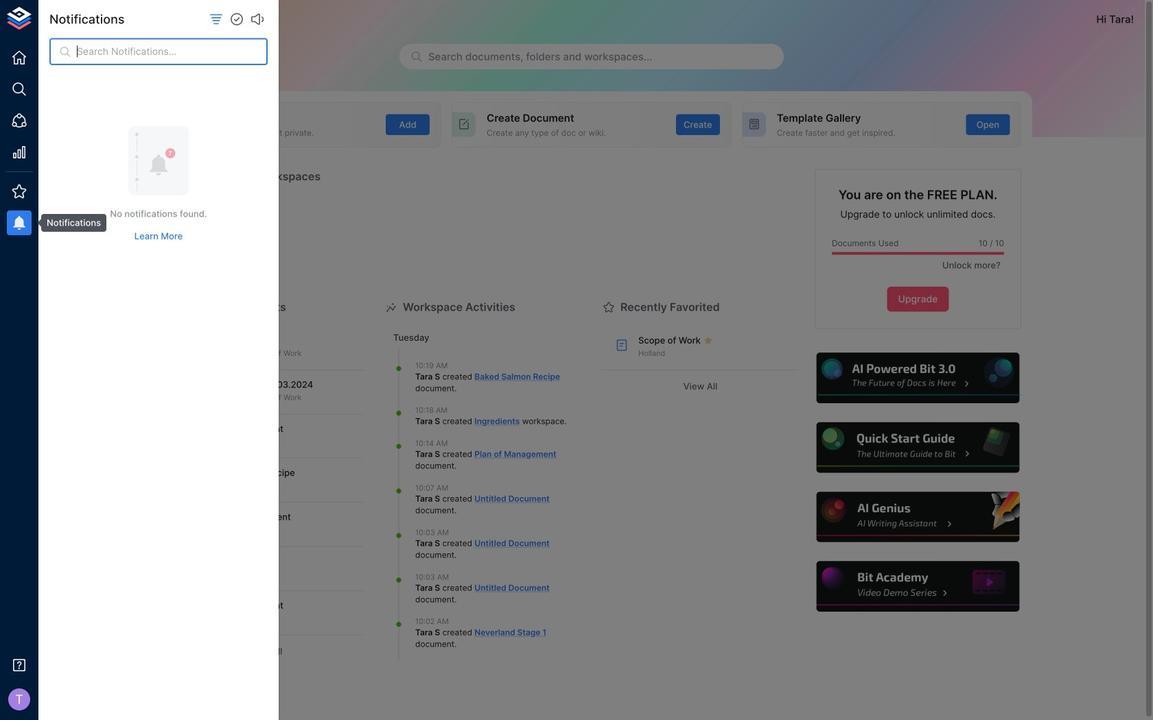 Task type: locate. For each thing, give the bounding box(es) containing it.
2 help image from the top
[[815, 421, 1021, 475]]

Search Notifications... text field
[[77, 38, 268, 65]]

mark all read image
[[229, 11, 245, 27]]

help image
[[815, 351, 1021, 406], [815, 421, 1021, 475], [815, 490, 1021, 545], [815, 560, 1021, 614]]

tooltip
[[32, 214, 106, 232]]



Task type: describe. For each thing, give the bounding box(es) containing it.
sound on image
[[249, 11, 266, 27]]

4 help image from the top
[[815, 560, 1021, 614]]

1 help image from the top
[[815, 351, 1021, 406]]

3 help image from the top
[[815, 490, 1021, 545]]



Task type: vqa. For each thing, say whether or not it's contained in the screenshot.
help image
yes



